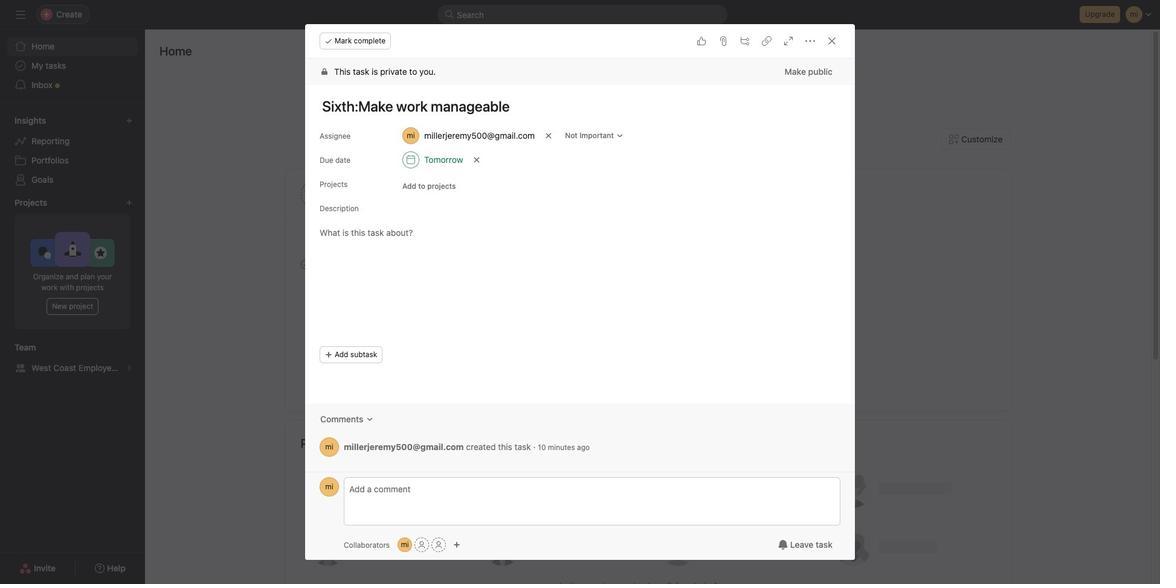 Task type: describe. For each thing, give the bounding box(es) containing it.
0 likes. click to like this task image
[[697, 36, 706, 46]]

full screen image
[[784, 36, 793, 46]]

teams element
[[0, 337, 145, 381]]

copy task link image
[[762, 36, 772, 46]]

insights element
[[0, 110, 145, 192]]

hide sidebar image
[[16, 10, 25, 19]]

Task Name text field
[[311, 92, 841, 120]]

more actions for this task image
[[806, 36, 815, 46]]

projects element
[[0, 192, 145, 337]]

prominent image
[[445, 10, 454, 19]]

sixth:make work manageable dialog
[[305, 24, 855, 561]]

remove assignee image
[[545, 132, 552, 140]]

global element
[[0, 30, 145, 102]]



Task type: vqa. For each thing, say whether or not it's contained in the screenshot.
align
no



Task type: locate. For each thing, give the bounding box(es) containing it.
add or remove collaborators image
[[453, 542, 461, 549]]

list item
[[673, 212, 703, 243]]

Mark complete checkbox
[[298, 257, 313, 272]]

close task pane image
[[827, 36, 837, 46]]

comments image
[[366, 416, 373, 424]]

mark complete image
[[298, 257, 313, 272]]

add subtask image
[[740, 36, 750, 46]]

main content
[[305, 59, 855, 473]]

attachments: add a file to this task,  sixth:make work manageable image
[[719, 36, 728, 46]]

open user profile image
[[320, 438, 339, 457]]

add or remove collaborators image
[[398, 538, 412, 553]]

add profile photo image
[[301, 180, 330, 209]]

open user profile image
[[320, 478, 339, 497]]

clear due date image
[[473, 157, 481, 164]]



